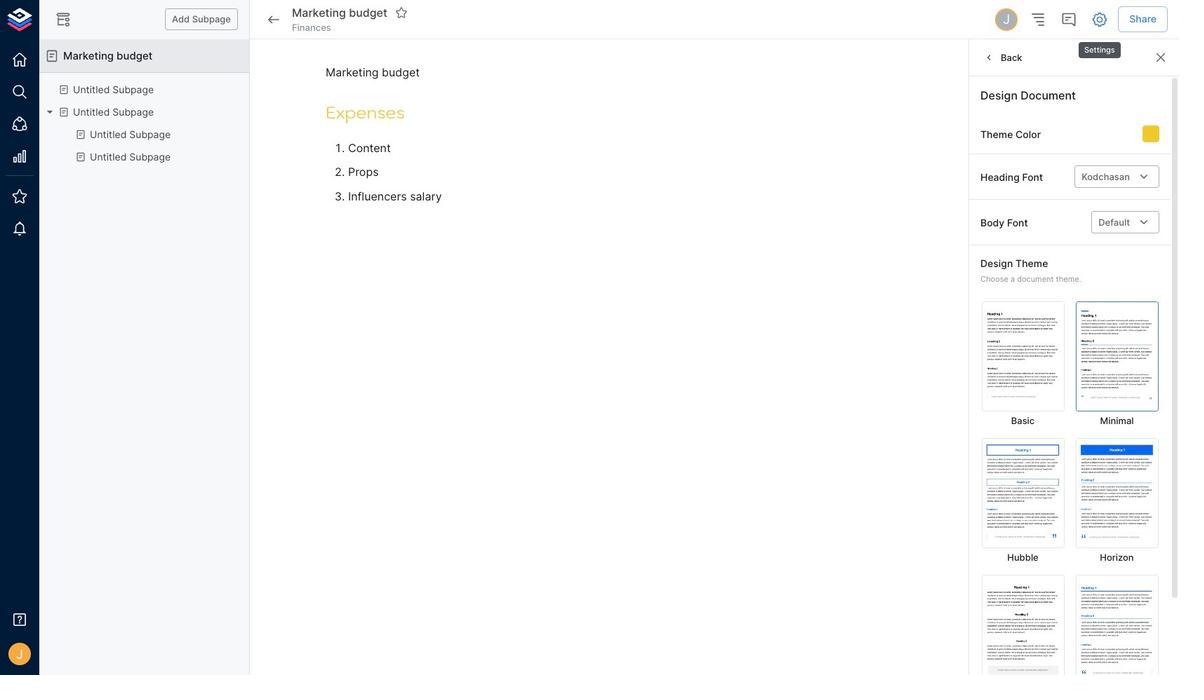 Task type: locate. For each thing, give the bounding box(es) containing it.
hide wiki image
[[55, 11, 72, 28]]

comments image
[[1061, 11, 1078, 28]]

tooltip
[[1077, 32, 1122, 60]]

favorite image
[[395, 7, 408, 19]]

settings image
[[1092, 11, 1109, 28]]



Task type: vqa. For each thing, say whether or not it's contained in the screenshot.
text box
no



Task type: describe. For each thing, give the bounding box(es) containing it.
go back image
[[265, 11, 282, 28]]

table of contents image
[[1030, 11, 1047, 28]]



